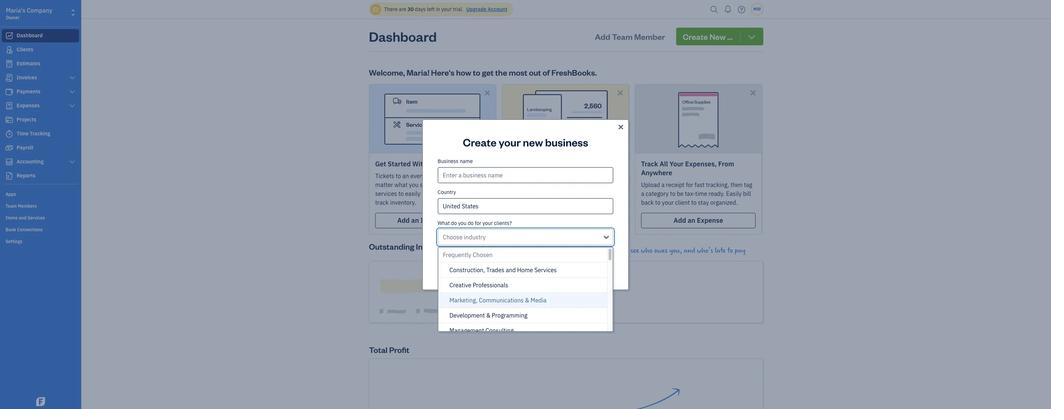 Task type: describe. For each thing, give the bounding box(es) containing it.
to left the get
[[473, 67, 481, 78]]

first
[[524, 160, 538, 169]]

invoice
[[570, 217, 593, 225]]

to left pay
[[728, 247, 733, 255]]

stay
[[698, 199, 709, 207]]

client image
[[5, 46, 14, 54]]

2 do from the left
[[468, 220, 474, 227]]

profit
[[389, 345, 410, 355]]

enables
[[521, 181, 541, 189]]

flexible
[[543, 181, 562, 189]]

welcome, maria! here's how to get the most out of freshbooks.
[[369, 67, 597, 78]]

marketing, communications & media
[[450, 297, 547, 304]]

get paid faster with an invoice template that enables flexible payment options and automated reminders—and looks great.
[[508, 173, 620, 198]]

development & programming option
[[439, 308, 608, 324]]

& inside option
[[525, 297, 529, 304]]

started
[[388, 160, 411, 169]]

create for create an invoice
[[539, 217, 559, 225]]

to left be
[[670, 190, 676, 198]]

or inside 'link'
[[437, 217, 444, 225]]

frequently chosen
[[443, 251, 493, 259]]

what
[[438, 220, 450, 227]]

communications
[[479, 297, 524, 304]]

anywhere
[[641, 169, 673, 177]]

toward
[[556, 160, 578, 169]]

freshbooks image
[[35, 398, 47, 407]]

management consulting option
[[439, 324, 608, 339]]

total profit
[[369, 345, 410, 355]]

add an expense link
[[641, 213, 756, 229]]

create an invoice link
[[508, 213, 623, 229]]

name
[[460, 158, 473, 165]]

project image
[[5, 116, 14, 124]]

upgrade
[[466, 6, 487, 13]]

professionals
[[473, 282, 509, 289]]

be
[[677, 190, 684, 198]]

t-
[[450, 173, 454, 180]]

main element
[[0, 0, 100, 410]]

reminders—and
[[539, 190, 580, 198]]

get started with items and services
[[375, 160, 488, 169]]

total
[[369, 345, 388, 355]]

to up what
[[396, 173, 401, 180]]

create my business
[[490, 261, 562, 271]]

timer image
[[5, 130, 14, 138]]

chart image
[[5, 159, 14, 166]]

tickets
[[375, 173, 394, 180]]

printed
[[430, 173, 449, 180]]

inventory.
[[390, 199, 416, 207]]

1 your from the left
[[508, 160, 523, 169]]

items
[[457, 181, 472, 189]]

with
[[549, 173, 560, 180]]

great.
[[597, 190, 613, 198]]

dismiss image for track all your expenses, from anywhere
[[749, 89, 758, 97]]

all
[[660, 160, 668, 169]]

business name
[[438, 158, 473, 165]]

bill
[[743, 190, 752, 198]]

development & programming
[[450, 312, 528, 319]]

chevron large down image for payment image
[[69, 89, 76, 95]]

of
[[543, 67, 550, 78]]

report image
[[5, 173, 14, 180]]

faster
[[532, 173, 548, 180]]

add for add team member
[[595, 31, 611, 42]]

tax-
[[685, 190, 696, 198]]

and inside get paid faster with an invoice template that enables flexible payment options and automated reminders—and looks great.
[[610, 181, 620, 189]]

that
[[508, 181, 519, 189]]

invoices
[[416, 242, 446, 252]]

how
[[456, 67, 472, 78]]

create for create your new business
[[463, 135, 497, 149]]

trades
[[487, 267, 505, 274]]

left
[[427, 6, 435, 13]]

team members image
[[6, 203, 79, 209]]

creative professionals option
[[439, 278, 608, 293]]

owes
[[655, 247, 668, 255]]

the
[[496, 67, 508, 78]]

are
[[399, 6, 406, 13]]

construction,
[[450, 267, 485, 274]]

category
[[646, 190, 669, 198]]

option containing frequently chosen
[[439, 248, 608, 410]]

there are 30 days left in your trial. upgrade account
[[384, 6, 508, 13]]

services inside construction, trades and home services option
[[535, 267, 557, 274]]

outstanding
[[369, 242, 415, 252]]

invoice inside get paid faster with an invoice template that enables flexible payment options and automated reminders—and looks great.
[[570, 173, 588, 180]]

you inside dialog
[[458, 220, 467, 227]]

an left invoice
[[561, 217, 568, 225]]

client
[[675, 199, 690, 207]]

company
[[27, 7, 52, 14]]

what
[[395, 181, 408, 189]]

crown image
[[372, 5, 380, 13]]

go to help image
[[736, 4, 748, 15]]

service
[[445, 217, 468, 225]]

your inside the upload a receipt for fast tracking, then tag a category to be tax-time ready. easily bill back to your client to stay organized.
[[662, 199, 674, 207]]

add an item or service link
[[375, 213, 490, 229]]

options
[[588, 181, 608, 189]]

payment image
[[5, 88, 14, 96]]

consulting
[[486, 327, 514, 335]]

getting
[[580, 160, 603, 169]]

dismiss image for get started with items and services
[[483, 89, 492, 97]]

step
[[540, 160, 554, 169]]

outstanding invoices
[[369, 242, 446, 252]]

create your new business
[[463, 135, 589, 149]]

expense image
[[5, 102, 14, 110]]

create an invoice
[[539, 217, 593, 225]]

and up the t-
[[448, 160, 460, 169]]

group inside create your new business dialog
[[439, 263, 608, 410]]

1 do from the left
[[451, 220, 457, 227]]

Choose industry field
[[438, 229, 614, 246]]

ready.
[[709, 190, 725, 198]]

0 vertical spatial business
[[438, 158, 459, 165]]

apps image
[[6, 191, 79, 197]]

dashboard image
[[5, 32, 14, 40]]

for inside create your new business dialog
[[475, 220, 482, 227]]

who
[[641, 247, 653, 255]]

estimate image
[[5, 60, 14, 68]]

on
[[443, 190, 450, 198]]

paid
[[519, 173, 531, 180]]

my
[[516, 261, 528, 271]]

dismiss image for your first step toward getting paid
[[616, 89, 625, 97]]

business inside button
[[529, 261, 562, 271]]



Task type: locate. For each thing, give the bounding box(es) containing it.
an inside 'link'
[[411, 217, 419, 225]]

search image
[[709, 4, 721, 15]]

your first step toward getting paid
[[508, 160, 618, 169]]

time
[[696, 190, 708, 198]]

do right what
[[451, 220, 457, 227]]

0 vertical spatial a
[[662, 181, 665, 189]]

create down country text box
[[539, 217, 559, 225]]

items
[[429, 160, 447, 169]]

close image
[[617, 123, 625, 132]]

and left "my"
[[506, 267, 516, 274]]

0 vertical spatial create
[[463, 135, 497, 149]]

0 horizontal spatial do
[[451, 220, 457, 227]]

& up management consulting on the bottom left of page
[[487, 312, 491, 319]]

team
[[612, 31, 633, 42]]

template
[[590, 173, 614, 180]]

organized.
[[711, 199, 738, 207]]

add team member
[[595, 31, 665, 42]]

2 vertical spatial create
[[490, 261, 515, 271]]

0 vertical spatial chevron large down image
[[69, 89, 76, 95]]

2 vertical spatial or
[[437, 217, 444, 225]]

chevron large down image for invoice icon at the top left of the page
[[69, 75, 76, 81]]

dismiss image
[[483, 89, 492, 97], [616, 89, 625, 97], [749, 89, 758, 97]]

a up "category"
[[662, 181, 665, 189]]

you up choose industry
[[458, 220, 467, 227]]

and right you,
[[684, 247, 696, 255]]

clients?
[[494, 220, 512, 227]]

1 horizontal spatial your
[[670, 160, 684, 169]]

add inside "add team member" button
[[595, 31, 611, 42]]

easily
[[727, 190, 742, 198]]

1 horizontal spatial get
[[508, 173, 518, 180]]

1 vertical spatial chevron large down image
[[69, 159, 76, 165]]

here's
[[431, 67, 455, 78]]

your left new
[[499, 135, 521, 149]]

1 dismiss image from the left
[[483, 89, 492, 97]]

an inside get paid faster with an invoice template that enables flexible payment options and automated reminders—and looks great.
[[562, 173, 568, 180]]

welcome,
[[369, 67, 405, 78]]

invoice image
[[5, 74, 14, 82]]

invoice down items
[[459, 190, 478, 198]]

group
[[439, 263, 608, 410]]

see
[[631, 247, 640, 255]]

option
[[439, 248, 608, 410]]

add for add an item or service
[[397, 217, 410, 225]]

fast
[[695, 181, 705, 189]]

a up back
[[641, 190, 645, 198]]

create my business button
[[483, 257, 569, 275]]

choose industry
[[443, 234, 486, 241]]

1 horizontal spatial business
[[529, 261, 562, 271]]

tickets to an event? printed t-shirts? no matter what you sell, add your items or services to easily include on an invoice or track inventory.
[[375, 173, 484, 207]]

get for get started with items and services
[[375, 160, 386, 169]]

automated
[[508, 190, 537, 198]]

& inside option
[[487, 312, 491, 319]]

Enter a business name text field
[[438, 167, 614, 183]]

create your new business dialog
[[0, 110, 1052, 410]]

add
[[433, 181, 443, 189]]

1 vertical spatial chevron large down image
[[69, 103, 76, 109]]

management consulting
[[450, 327, 514, 335]]

settings image
[[6, 239, 79, 245]]

invoice up payment
[[570, 173, 588, 180]]

bank connections image
[[6, 227, 79, 233]]

looks
[[582, 190, 596, 198]]

get
[[482, 67, 494, 78]]

create inside button
[[490, 261, 515, 271]]

1 chevron large down image from the top
[[69, 89, 76, 95]]

group containing construction, trades and home services
[[439, 263, 608, 410]]

& left media
[[525, 297, 529, 304]]

1 vertical spatial invoice
[[459, 190, 478, 198]]

your inside "track all your expenses, from anywhere"
[[670, 160, 684, 169]]

upgrade account link
[[465, 6, 508, 13]]

0 horizontal spatial get
[[375, 160, 386, 169]]

a
[[662, 181, 665, 189], [641, 190, 645, 198]]

marketing, communications & media option
[[439, 293, 608, 308]]

or
[[473, 181, 479, 189], [479, 190, 484, 198], [437, 217, 444, 225]]

upload a receipt for fast tracking, then tag a category to be tax-time ready. easily bill back to your client to stay organized.
[[641, 181, 753, 207]]

0 horizontal spatial you
[[409, 181, 419, 189]]

marketing,
[[450, 297, 478, 304]]

1 vertical spatial or
[[479, 190, 484, 198]]

an left expense
[[688, 217, 696, 225]]

3 dismiss image from the left
[[749, 89, 758, 97]]

get up 'tickets'
[[375, 160, 386, 169]]

1 horizontal spatial you
[[458, 220, 467, 227]]

who's
[[697, 247, 714, 255]]

2 chevron large down image from the top
[[69, 103, 76, 109]]

1 vertical spatial &
[[487, 312, 491, 319]]

add inside add an item or service 'link'
[[397, 217, 410, 225]]

with
[[413, 160, 427, 169]]

items and services image
[[6, 215, 79, 221]]

1 horizontal spatial do
[[468, 220, 474, 227]]

and inside option
[[506, 267, 516, 274]]

for up industry
[[475, 220, 482, 227]]

1 vertical spatial get
[[508, 173, 518, 180]]

add left team
[[595, 31, 611, 42]]

1 vertical spatial services
[[535, 267, 557, 274]]

pay
[[735, 247, 746, 255]]

tracking,
[[706, 181, 730, 189]]

you inside tickets to an event? printed t-shirts? no matter what you sell, add your items or services to easily include on an invoice or track inventory.
[[409, 181, 419, 189]]

an left the item
[[411, 217, 419, 225]]

create left "my"
[[490, 261, 515, 271]]

to down what
[[399, 190, 404, 198]]

your up paid
[[508, 160, 523, 169]]

tag
[[744, 181, 753, 189]]

30
[[408, 6, 414, 13]]

0 vertical spatial you
[[409, 181, 419, 189]]

0 vertical spatial or
[[473, 181, 479, 189]]

industry
[[464, 234, 486, 241]]

to down "category"
[[656, 199, 661, 207]]

your up country
[[444, 181, 456, 189]]

0 horizontal spatial add
[[397, 217, 410, 225]]

1 vertical spatial you
[[458, 220, 467, 227]]

2 horizontal spatial dismiss image
[[749, 89, 758, 97]]

2 your from the left
[[670, 160, 684, 169]]

chevron large down image
[[69, 89, 76, 95], [69, 159, 76, 165]]

2 chevron large down image from the top
[[69, 159, 76, 165]]

expense
[[697, 217, 724, 225]]

easily
[[405, 190, 421, 198]]

to left stay
[[692, 199, 697, 207]]

expenses,
[[686, 160, 717, 169]]

add down 'inventory.'
[[397, 217, 410, 225]]

2 dismiss image from the left
[[616, 89, 625, 97]]

you up the easily
[[409, 181, 419, 189]]

shirts?
[[454, 173, 472, 180]]

0 vertical spatial get
[[375, 160, 386, 169]]

add down client
[[674, 217, 686, 225]]

add team member button
[[589, 28, 672, 45]]

for inside the upload a receipt for fast tracking, then tag a category to be tax-time ready. easily bill back to your client to stay organized.
[[686, 181, 694, 189]]

new
[[523, 135, 543, 149]]

and up "great."
[[610, 181, 620, 189]]

event?
[[411, 173, 428, 180]]

to
[[473, 67, 481, 78], [396, 173, 401, 180], [399, 190, 404, 198], [670, 190, 676, 198], [656, 199, 661, 207], [692, 199, 697, 207], [728, 247, 733, 255]]

create
[[463, 135, 497, 149], [539, 217, 559, 225], [490, 261, 515, 271]]

your right in
[[442, 6, 452, 13]]

0 horizontal spatial services
[[462, 160, 488, 169]]

services up no
[[462, 160, 488, 169]]

0 horizontal spatial dismiss image
[[483, 89, 492, 97]]

0 horizontal spatial business
[[438, 158, 459, 165]]

1 vertical spatial for
[[475, 220, 482, 227]]

get
[[375, 160, 386, 169], [508, 173, 518, 180]]

1 horizontal spatial services
[[535, 267, 557, 274]]

create for create my business
[[490, 261, 515, 271]]

1 vertical spatial business
[[529, 261, 562, 271]]

your right all
[[670, 160, 684, 169]]

maria!
[[407, 67, 430, 78]]

money image
[[5, 144, 14, 152]]

an right 'on'
[[451, 190, 457, 198]]

1 horizontal spatial dismiss image
[[616, 89, 625, 97]]

1 vertical spatial create
[[539, 217, 559, 225]]

add inside add an expense link
[[674, 217, 686, 225]]

in
[[436, 6, 440, 13]]

media
[[531, 297, 547, 304]]

chevron large down image
[[69, 75, 76, 81], [69, 103, 76, 109]]

maria's
[[6, 7, 25, 14]]

1 horizontal spatial add
[[595, 31, 611, 42]]

services right home
[[535, 267, 557, 274]]

development
[[450, 312, 485, 319]]

payment
[[564, 181, 587, 189]]

get up that
[[508, 173, 518, 180]]

0 horizontal spatial invoice
[[459, 190, 478, 198]]

0 vertical spatial services
[[462, 160, 488, 169]]

member
[[635, 31, 665, 42]]

chosen
[[473, 251, 493, 259]]

0 vertical spatial &
[[525, 297, 529, 304]]

your left clients?
[[483, 220, 493, 227]]

Country text field
[[439, 199, 613, 214]]

what do you do for your clients?
[[438, 220, 512, 227]]

an up what
[[403, 173, 409, 180]]

2 horizontal spatial add
[[674, 217, 686, 225]]

frequently
[[443, 251, 472, 259]]

owner
[[6, 15, 20, 20]]

track
[[641, 160, 658, 169]]

1 horizontal spatial a
[[662, 181, 665, 189]]

create up name
[[463, 135, 497, 149]]

1 chevron large down image from the top
[[69, 75, 76, 81]]

your
[[442, 6, 452, 13], [499, 135, 521, 149], [444, 181, 456, 189], [662, 199, 674, 207], [483, 220, 493, 227]]

0 vertical spatial for
[[686, 181, 694, 189]]

for up tax-
[[686, 181, 694, 189]]

invoice inside tickets to an event? printed t-shirts? no matter what you sell, add your items or services to easily include on an invoice or track inventory.
[[459, 190, 478, 198]]

0 horizontal spatial &
[[487, 312, 491, 319]]

0 horizontal spatial a
[[641, 190, 645, 198]]

programming
[[492, 312, 528, 319]]

1 vertical spatial a
[[641, 190, 645, 198]]

your down "category"
[[662, 199, 674, 207]]

for
[[686, 181, 694, 189], [475, 220, 482, 227]]

chevron large down image for expense icon
[[69, 103, 76, 109]]

add for add an expense
[[674, 217, 686, 225]]

0 horizontal spatial your
[[508, 160, 523, 169]]

do
[[451, 220, 457, 227], [468, 220, 474, 227]]

1 horizontal spatial for
[[686, 181, 694, 189]]

add
[[595, 31, 611, 42], [397, 217, 410, 225], [674, 217, 686, 225]]

your inside tickets to an event? printed t-shirts? no matter what you sell, add your items or services to easily include on an invoice or track inventory.
[[444, 181, 456, 189]]

0 vertical spatial chevron large down image
[[69, 75, 76, 81]]

track all your expenses, from anywhere
[[641, 160, 735, 177]]

creative
[[450, 282, 472, 289]]

0 vertical spatial invoice
[[570, 173, 588, 180]]

1 horizontal spatial &
[[525, 297, 529, 304]]

an right with
[[562, 173, 568, 180]]

do right service
[[468, 220, 474, 227]]

trial.
[[453, 6, 464, 13]]

chevron large down image for chart image
[[69, 159, 76, 165]]

item
[[421, 217, 436, 225]]

out
[[529, 67, 541, 78]]

get inside get paid faster with an invoice template that enables flexible payment options and automated reminders—and looks great.
[[508, 173, 518, 180]]

0 horizontal spatial for
[[475, 220, 482, 227]]

you,
[[670, 247, 682, 255]]

from
[[719, 160, 735, 169]]

paid
[[604, 160, 618, 169]]

get for get paid faster with an invoice template that enables flexible payment options and automated reminders—and looks great.
[[508, 173, 518, 180]]

1 horizontal spatial invoice
[[570, 173, 588, 180]]

construction, trades and home services option
[[439, 263, 608, 278]]



Task type: vqa. For each thing, say whether or not it's contained in the screenshot.
an
yes



